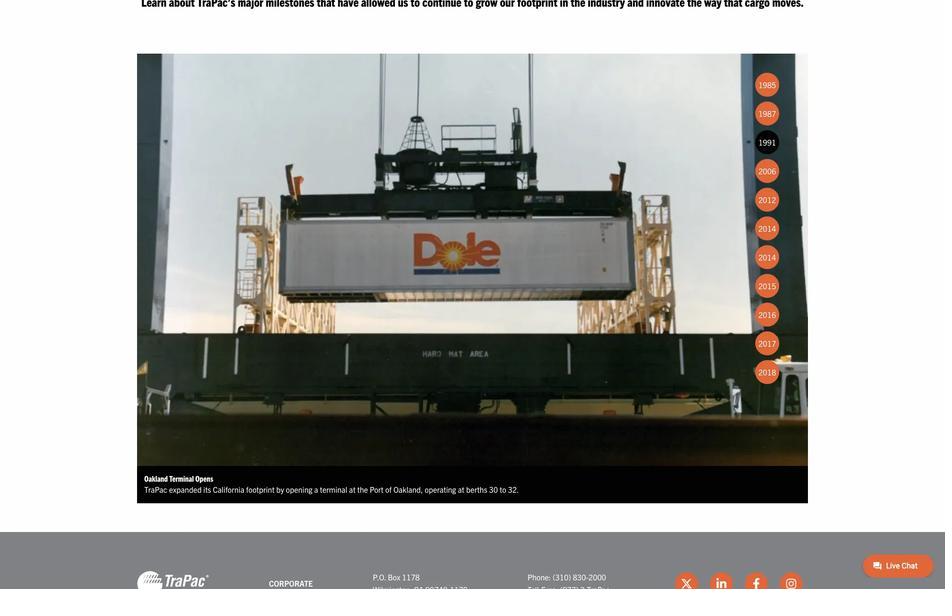 Task type: vqa. For each thing, say whether or not it's contained in the screenshot.
2722
no



Task type: locate. For each thing, give the bounding box(es) containing it.
1 at from the left
[[349, 485, 356, 495]]

oakland
[[144, 474, 168, 484]]

p.o. box 1178
[[373, 573, 420, 583]]

2014
[[759, 224, 777, 233], [759, 253, 777, 262]]

california
[[213, 485, 245, 495]]

2014 down 2012
[[759, 224, 777, 233]]

2012
[[759, 195, 777, 205]]

1 vertical spatial 2014
[[759, 253, 777, 262]]

1 horizontal spatial at
[[458, 485, 465, 495]]

0 horizontal spatial at
[[349, 485, 356, 495]]

oakland,
[[394, 485, 423, 495]]

opening
[[286, 485, 313, 495]]

trapac
[[144, 485, 167, 495]]

main content containing 1985
[[128, 0, 946, 528]]

footer containing p.o. box 1178
[[0, 533, 946, 590]]

at left berths
[[458, 485, 465, 495]]

to
[[500, 485, 506, 495]]

30
[[489, 485, 498, 495]]

at left 'the'
[[349, 485, 356, 495]]

main content
[[128, 0, 946, 528]]

footprint
[[246, 485, 275, 495]]

operating
[[425, 485, 456, 495]]

terminal
[[320, 485, 347, 495]]

corporate
[[269, 579, 313, 589]]

at
[[349, 485, 356, 495], [458, 485, 465, 495]]

corporate image
[[137, 571, 209, 590]]

2014 up 2015
[[759, 253, 777, 262]]

1 2014 from the top
[[759, 224, 777, 233]]

0 vertical spatial 2014
[[759, 224, 777, 233]]

2018
[[759, 368, 777, 377]]

2015
[[759, 281, 777, 291]]

phone:
[[528, 573, 551, 583]]

footer
[[0, 533, 946, 590]]

the
[[357, 485, 368, 495]]

berths
[[466, 485, 488, 495]]

box
[[388, 573, 401, 583]]



Task type: describe. For each thing, give the bounding box(es) containing it.
its
[[203, 485, 211, 495]]

phone: (310) 830-2000
[[528, 573, 606, 583]]

2016
[[759, 310, 777, 320]]

by
[[276, 485, 284, 495]]

port
[[370, 485, 384, 495]]

2000
[[589, 573, 606, 583]]

(310)
[[553, 573, 571, 583]]

2017
[[759, 339, 777, 349]]

expanded
[[169, 485, 202, 495]]

p.o.
[[373, 573, 386, 583]]

1987
[[759, 109, 777, 118]]

32.
[[508, 485, 519, 495]]

2 at from the left
[[458, 485, 465, 495]]

1991
[[759, 138, 777, 147]]

opens
[[195, 474, 213, 484]]

2006
[[759, 166, 777, 176]]

830-
[[573, 573, 589, 583]]

terminal
[[169, 474, 194, 484]]

a
[[314, 485, 318, 495]]

oakland terminal opens trapac expanded its california footprint by opening a terminal at the port of oakland, operating at berths 30 to 32.
[[144, 474, 519, 495]]

of
[[385, 485, 392, 495]]

2 2014 from the top
[[759, 253, 777, 262]]

1985
[[759, 80, 777, 90]]

1178
[[402, 573, 420, 583]]



